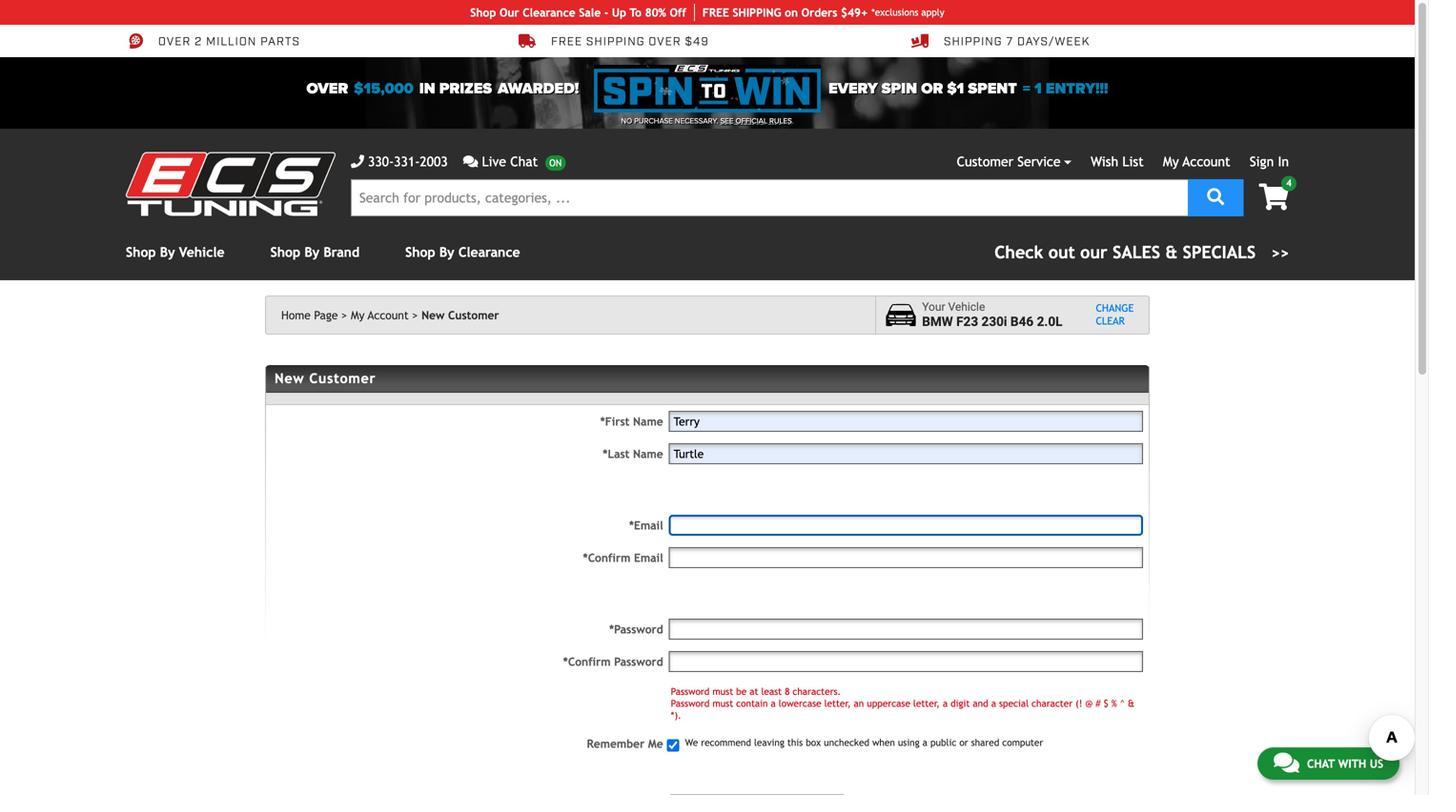 Task type: vqa. For each thing, say whether or not it's contained in the screenshot.
number field
no



Task type: locate. For each thing, give the bounding box(es) containing it.
a right and
[[991, 698, 996, 709]]

1 vertical spatial *confirm
[[563, 655, 611, 668]]

shop by brand
[[270, 245, 360, 260]]

name right *first
[[633, 415, 663, 428]]

ship
[[733, 6, 756, 19]]

over left $15,000
[[307, 80, 348, 98]]

.
[[792, 116, 794, 126]]

customer down shop by clearance link
[[448, 308, 499, 322]]

1 horizontal spatial by
[[304, 245, 320, 260]]

0 horizontal spatial account
[[368, 308, 409, 322]]

my right list
[[1163, 154, 1179, 169]]

by for clearance
[[439, 245, 454, 260]]

0 horizontal spatial clearance
[[458, 245, 520, 260]]

*confirm down the *password
[[563, 655, 611, 668]]

my right page
[[351, 308, 365, 322]]

0 vertical spatial clearance
[[523, 6, 576, 19]]

shopping cart image
[[1259, 184, 1289, 210]]

clearance
[[523, 6, 576, 19], [458, 245, 520, 260]]

a down least
[[771, 698, 776, 709]]

1 by from the left
[[160, 245, 175, 260]]

& right sales
[[1166, 242, 1178, 262]]

1 horizontal spatial over
[[307, 80, 348, 98]]

by
[[160, 245, 175, 260], [304, 245, 320, 260], [439, 245, 454, 260]]

*confirm left email
[[583, 551, 631, 564]]

2 letter, from the left
[[913, 698, 940, 709]]

1 horizontal spatial clearance
[[523, 6, 576, 19]]

clearance up free
[[523, 6, 576, 19]]

an
[[854, 698, 864, 709]]

over 2 million parts
[[158, 34, 300, 49]]

over for over $15,000 in prizes
[[307, 80, 348, 98]]

see
[[720, 116, 734, 126]]

to
[[630, 6, 642, 19]]

0 vertical spatial customer
[[957, 154, 1014, 169]]

necessary.
[[675, 116, 718, 126]]

recommend
[[701, 737, 751, 748]]

2 horizontal spatial customer
[[957, 154, 1014, 169]]

over
[[158, 34, 191, 49], [307, 80, 348, 98]]

shop
[[470, 6, 496, 19], [126, 245, 156, 260], [270, 245, 300, 260], [405, 245, 435, 260]]

phone image
[[351, 155, 364, 168]]

see official rules link
[[720, 115, 792, 127]]

by down the 2003
[[439, 245, 454, 260]]

password
[[614, 655, 663, 668], [671, 686, 710, 697], [671, 698, 710, 709]]

free
[[551, 34, 583, 49]]

your
[[922, 301, 945, 314]]

331-
[[394, 154, 420, 169]]

*exclusions
[[872, 7, 919, 18]]

*Last Name text field
[[669, 443, 1143, 464]]

list
[[1123, 154, 1144, 169]]

clearance for our
[[523, 6, 576, 19]]

2 by from the left
[[304, 245, 320, 260]]

we
[[685, 737, 698, 748]]

2 horizontal spatial by
[[439, 245, 454, 260]]

clearance down live on the top left
[[458, 245, 520, 260]]

1 horizontal spatial or
[[960, 737, 968, 748]]

2.0l
[[1037, 314, 1063, 329]]

1 vertical spatial must
[[713, 698, 733, 709]]

name right *last at the bottom
[[633, 447, 663, 461]]

0 vertical spatial over
[[158, 34, 191, 49]]

by for vehicle
[[160, 245, 175, 260]]

a
[[771, 698, 776, 709], [943, 698, 948, 709], [991, 698, 996, 709], [923, 737, 928, 748]]

0 vertical spatial or
[[921, 80, 943, 98]]

1 vertical spatial chat
[[1307, 757, 1335, 770]]

^
[[1120, 698, 1125, 709]]

sale
[[579, 6, 601, 19]]

*confirm for *confirm password
[[563, 655, 611, 668]]

new customer
[[422, 308, 499, 322], [275, 370, 376, 386]]

0 vertical spatial my
[[1163, 154, 1179, 169]]

change clear
[[1096, 302, 1134, 327]]

@
[[1086, 698, 1093, 709]]

service
[[1018, 154, 1061, 169]]

my account for page
[[351, 308, 409, 322]]

new
[[422, 308, 445, 322], [275, 370, 304, 386]]

1 horizontal spatial new customer
[[422, 308, 499, 322]]

free ship ping on orders $49+ *exclusions apply
[[703, 6, 945, 19]]

0 horizontal spatial new customer
[[275, 370, 376, 386]]

bmw
[[922, 314, 953, 329]]

0 vertical spatial chat
[[510, 154, 538, 169]]

*confirm
[[583, 551, 631, 564], [563, 655, 611, 668]]

chat right live on the top left
[[510, 154, 538, 169]]

vehicle inside your vehicle bmw f23 230i b46 2.0l
[[948, 301, 985, 314]]

330-331-2003 link
[[351, 152, 448, 172]]

4
[[1286, 177, 1292, 188]]

1 vertical spatial name
[[633, 447, 663, 461]]

0 horizontal spatial vehicle
[[179, 245, 225, 260]]

apply
[[921, 7, 945, 18]]

my account link up search icon
[[1163, 154, 1231, 169]]

1 horizontal spatial my
[[1163, 154, 1179, 169]]

vehicle up f23
[[948, 301, 985, 314]]

0 horizontal spatial customer
[[309, 370, 376, 386]]

account right page
[[368, 308, 409, 322]]

remember
[[587, 737, 645, 750]]

my account link
[[1163, 154, 1231, 169], [351, 308, 418, 322]]

must left contain
[[713, 698, 733, 709]]

*First Name text field
[[669, 411, 1143, 432]]

letter, left digit
[[913, 698, 940, 709]]

clearance for by
[[458, 245, 520, 260]]

& right the ^
[[1128, 698, 1135, 709]]

1 horizontal spatial account
[[1183, 154, 1231, 169]]

None text field
[[669, 547, 1143, 568]]

my account up search icon
[[1163, 154, 1231, 169]]

%
[[1112, 698, 1117, 709]]

2 must from the top
[[713, 698, 733, 709]]

customer down page
[[309, 370, 376, 386]]

1 horizontal spatial my account link
[[1163, 154, 1231, 169]]

1 vertical spatial new customer
[[275, 370, 376, 386]]

by left brand
[[304, 245, 320, 260]]

1 letter, from the left
[[824, 698, 851, 709]]

live chat
[[482, 154, 538, 169]]

ping
[[756, 6, 781, 19]]

1 vertical spatial my account
[[351, 308, 409, 322]]

0 horizontal spatial my account link
[[351, 308, 418, 322]]

new down shop by clearance link
[[422, 308, 445, 322]]

or left the '$1'
[[921, 80, 943, 98]]

chat left with
[[1307, 757, 1335, 770]]

shop by clearance
[[405, 245, 520, 260]]

0 horizontal spatial my
[[351, 308, 365, 322]]

0 horizontal spatial my account
[[351, 308, 409, 322]]

must left "be"
[[713, 686, 733, 697]]

vehicle down ecs tuning "image"
[[179, 245, 225, 260]]

Search text field
[[351, 179, 1188, 216]]

sign
[[1250, 154, 1274, 169]]

1 horizontal spatial my account
[[1163, 154, 1231, 169]]

my
[[1163, 154, 1179, 169], [351, 308, 365, 322]]

*last
[[603, 447, 630, 461]]

0 vertical spatial my account
[[1163, 154, 1231, 169]]

over $15,000 in prizes
[[307, 80, 492, 98]]

my account
[[1163, 154, 1231, 169], [351, 308, 409, 322]]

account
[[1183, 154, 1231, 169], [368, 308, 409, 322]]

1 horizontal spatial customer
[[448, 308, 499, 322]]

$1
[[947, 80, 964, 98]]

1 horizontal spatial &
[[1166, 242, 1178, 262]]

letter, left an
[[824, 698, 851, 709]]

over inside the over 2 million parts link
[[158, 34, 191, 49]]

$
[[1104, 698, 1109, 709]]

my account link right page
[[351, 308, 418, 322]]

0 vertical spatial password
[[614, 655, 663, 668]]

account for page
[[368, 308, 409, 322]]

0 vertical spatial *confirm
[[583, 551, 631, 564]]

box
[[806, 737, 821, 748]]

0 vertical spatial my account link
[[1163, 154, 1231, 169]]

1 vertical spatial my
[[351, 308, 365, 322]]

my account for list
[[1163, 154, 1231, 169]]

0 vertical spatial must
[[713, 686, 733, 697]]

1 horizontal spatial new
[[422, 308, 445, 322]]

over for over 2 million parts
[[158, 34, 191, 49]]

1 horizontal spatial letter,
[[913, 698, 940, 709]]

*).
[[671, 710, 681, 721]]

parts
[[260, 34, 300, 49]]

lowercase
[[779, 698, 822, 709]]

account up search icon
[[1183, 154, 1231, 169]]

0 horizontal spatial by
[[160, 245, 175, 260]]

my account right page
[[351, 308, 409, 322]]

0 horizontal spatial over
[[158, 34, 191, 49]]

1 vertical spatial clearance
[[458, 245, 520, 260]]

off
[[670, 6, 686, 19]]

0 horizontal spatial letter,
[[824, 698, 851, 709]]

1 vertical spatial over
[[307, 80, 348, 98]]

shipping
[[944, 34, 1003, 49]]

0 horizontal spatial &
[[1128, 698, 1135, 709]]

our
[[500, 6, 519, 19]]

new customer down page
[[275, 370, 376, 386]]

*password
[[609, 623, 663, 636]]

3 by from the left
[[439, 245, 454, 260]]

digit
[[951, 698, 970, 709]]

0 vertical spatial account
[[1183, 154, 1231, 169]]

email
[[634, 551, 663, 564]]

1 vertical spatial account
[[368, 308, 409, 322]]

$49
[[685, 34, 709, 49]]

1 vertical spatial &
[[1128, 698, 1135, 709]]

prizes
[[439, 80, 492, 98]]

us
[[1370, 757, 1384, 770]]

million
[[206, 34, 257, 49]]

*Confirm Password password field
[[669, 651, 1143, 672]]

home
[[281, 308, 311, 322]]

new customer down shop by clearance link
[[422, 308, 499, 322]]

*first
[[600, 415, 630, 428]]

2 name from the top
[[633, 447, 663, 461]]

1 vertical spatial new
[[275, 370, 304, 386]]

search image
[[1207, 188, 1225, 205]]

2 vertical spatial customer
[[309, 370, 376, 386]]

purchase
[[634, 116, 673, 126]]

1 vertical spatial my account link
[[351, 308, 418, 322]]

by down ecs tuning "image"
[[160, 245, 175, 260]]

or right public
[[960, 737, 968, 748]]

0 vertical spatial name
[[633, 415, 663, 428]]

new down home
[[275, 370, 304, 386]]

over 2 million parts link
[[126, 32, 300, 50]]

comments image
[[463, 155, 478, 168]]

1 vertical spatial vehicle
[[948, 301, 985, 314]]

over left 2
[[158, 34, 191, 49]]

1 name from the top
[[633, 415, 663, 428]]

my for wish list
[[1163, 154, 1179, 169]]

shop for shop by vehicle
[[126, 245, 156, 260]]

1 horizontal spatial vehicle
[[948, 301, 985, 314]]

customer left service
[[957, 154, 1014, 169]]

me
[[648, 737, 663, 750]]

*Email text field
[[669, 515, 1143, 536]]

home page link
[[281, 308, 347, 322]]

*confirm for *confirm email
[[583, 551, 631, 564]]

account for list
[[1183, 154, 1231, 169]]

1 horizontal spatial chat
[[1307, 757, 1335, 770]]

ecs tuning image
[[126, 152, 336, 216]]



Task type: describe. For each thing, give the bounding box(es) containing it.
customer service button
[[957, 152, 1072, 172]]

*exclusions apply link
[[872, 5, 945, 20]]

leaving
[[754, 737, 785, 748]]

we recommend leaving this box unchecked when using a public or shared computer
[[682, 737, 1043, 748]]

live
[[482, 154, 506, 169]]

in
[[1278, 154, 1289, 169]]

by for brand
[[304, 245, 320, 260]]

330-
[[368, 154, 394, 169]]

shop by clearance link
[[405, 245, 520, 260]]

1 vertical spatial customer
[[448, 308, 499, 322]]

wish list link
[[1091, 154, 1144, 169]]

shipping
[[586, 34, 645, 49]]

shop our clearance sale - up to 80% off
[[470, 6, 686, 19]]

with
[[1338, 757, 1366, 770]]

ecs tuning 'spin to win' contest logo image
[[594, 65, 821, 113]]

b46
[[1011, 314, 1034, 329]]

least
[[761, 686, 782, 697]]

8
[[785, 686, 790, 697]]

1 must from the top
[[713, 686, 733, 697]]

*email
[[629, 519, 663, 532]]

character
[[1032, 698, 1073, 709]]

customer inside dropdown button
[[957, 154, 1014, 169]]

special
[[999, 698, 1029, 709]]

*confirm password
[[563, 655, 663, 668]]

a right using
[[923, 737, 928, 748]]

and
[[973, 698, 988, 709]]

0 vertical spatial vehicle
[[179, 245, 225, 260]]

spin
[[882, 80, 917, 98]]

shop for shop by clearance
[[405, 245, 435, 260]]

uppercase
[[867, 698, 911, 709]]

computer
[[1002, 737, 1043, 748]]

password must be at least 8 characters. password must contain a lowercase letter, an uppercase letter, a digit and a special character (! @ # $ % ^ & *).
[[671, 686, 1135, 721]]

Remember Me checkbox
[[667, 739, 680, 752]]

over
[[649, 34, 681, 49]]

*last name
[[603, 447, 663, 461]]

0 horizontal spatial or
[[921, 80, 943, 98]]

my account link for wish list
[[1163, 154, 1231, 169]]

shop by brand link
[[270, 245, 360, 260]]

entry!!!
[[1046, 80, 1108, 98]]

sales & specials link
[[995, 239, 1289, 265]]

0 horizontal spatial new
[[275, 370, 304, 386]]

in
[[419, 80, 435, 98]]

up
[[612, 6, 626, 19]]

free
[[703, 6, 729, 19]]

$49+
[[841, 6, 868, 19]]

days/week
[[1017, 34, 1090, 49]]

contain
[[736, 698, 768, 709]]

shop for shop by brand
[[270, 245, 300, 260]]

wish
[[1091, 154, 1119, 169]]

on
[[785, 6, 798, 19]]

this
[[787, 737, 803, 748]]

0 vertical spatial &
[[1166, 242, 1178, 262]]

2 vertical spatial password
[[671, 698, 710, 709]]

unchecked
[[824, 737, 870, 748]]

=
[[1023, 80, 1031, 98]]

clear
[[1096, 315, 1125, 327]]

shipping 7 days/week
[[944, 34, 1090, 49]]

public
[[931, 737, 957, 748]]

*Password password field
[[669, 619, 1143, 640]]

no purchase necessary. see official rules .
[[621, 116, 794, 126]]

shop for shop our clearance sale - up to 80% off
[[470, 6, 496, 19]]

0 vertical spatial new
[[422, 308, 445, 322]]

0 vertical spatial new customer
[[422, 308, 499, 322]]

comments image
[[1274, 751, 1300, 774]]

1 vertical spatial password
[[671, 686, 710, 697]]

(!
[[1076, 698, 1083, 709]]

sales
[[1113, 242, 1161, 262]]

*first name
[[600, 415, 663, 428]]

shipping 7 days/week link
[[912, 32, 1090, 50]]

330-331-2003
[[368, 154, 448, 169]]

sign in link
[[1250, 154, 1289, 169]]

f23
[[956, 314, 978, 329]]

*confirm email
[[583, 551, 663, 564]]

chat with us
[[1307, 757, 1384, 770]]

remember me
[[587, 737, 663, 750]]

be
[[736, 686, 747, 697]]

shop our clearance sale - up to 80% off link
[[470, 4, 695, 21]]

shared
[[971, 737, 1000, 748]]

a left digit
[[943, 698, 948, 709]]

2003
[[420, 154, 448, 169]]

every spin or $1 spent = 1 entry!!!
[[829, 80, 1108, 98]]

name for *last name
[[633, 447, 663, 461]]

free shipping over $49
[[551, 34, 709, 49]]

1 vertical spatial or
[[960, 737, 968, 748]]

1
[[1035, 80, 1042, 98]]

rules
[[769, 116, 792, 126]]

0 horizontal spatial chat
[[510, 154, 538, 169]]

2
[[195, 34, 202, 49]]

your vehicle bmw f23 230i b46 2.0l
[[922, 301, 1063, 329]]

my for home page
[[351, 308, 365, 322]]

chat with us link
[[1258, 748, 1400, 780]]

sign in
[[1250, 154, 1289, 169]]

when
[[872, 737, 895, 748]]

using
[[898, 737, 920, 748]]

specials
[[1183, 242, 1256, 262]]

clear link
[[1096, 315, 1134, 328]]

change link
[[1096, 302, 1134, 315]]

& inside password must be at least 8 characters. password must contain a lowercase letter, an uppercase letter, a digit and a special character (! @ # $ % ^ & *).
[[1128, 698, 1135, 709]]

-
[[604, 6, 609, 19]]

my account link for home page
[[351, 308, 418, 322]]

wish list
[[1091, 154, 1144, 169]]

7
[[1006, 34, 1014, 49]]

shop by vehicle link
[[126, 245, 225, 260]]

brand
[[324, 245, 360, 260]]

name for *first name
[[633, 415, 663, 428]]



